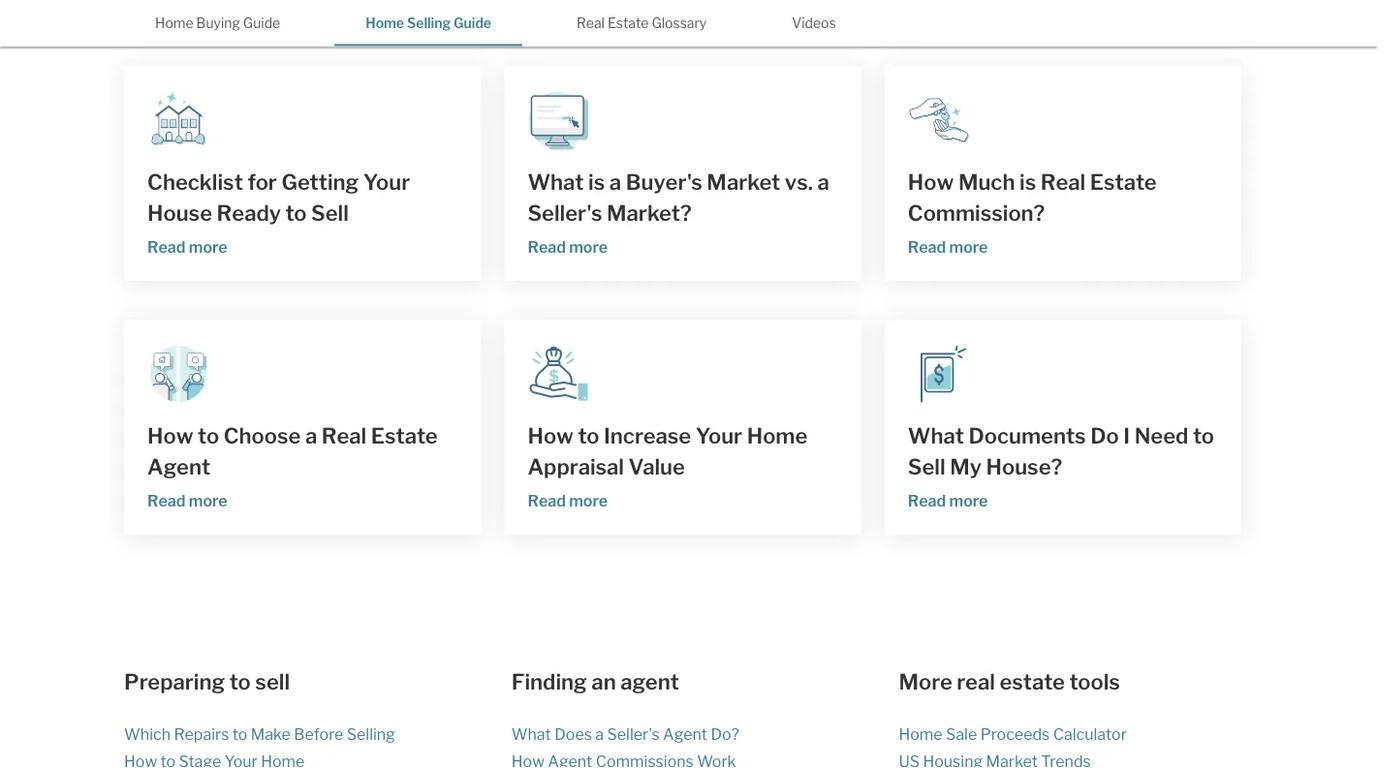 Task type: locate. For each thing, give the bounding box(es) containing it.
home inside "how to increase your home appraisal value"
[[747, 423, 808, 449]]

1 horizontal spatial real
[[577, 15, 605, 32]]

real inside how to choose a real estate agent
[[322, 423, 367, 449]]

0 vertical spatial agent
[[147, 454, 210, 480]]

1 vertical spatial estate
[[1090, 169, 1157, 195]]

buying
[[196, 15, 240, 32]]

how up the commission? on the right of the page
[[908, 169, 954, 195]]

agent left do?
[[663, 725, 708, 744]]

what left does
[[512, 725, 551, 744]]

what inside what is a buyer's market vs. a seller's market?
[[528, 169, 584, 195]]

is inside how much is real estate commission?
[[1020, 169, 1036, 195]]

0 vertical spatial sell
[[311, 200, 349, 226]]

1 horizontal spatial is
[[1020, 169, 1036, 195]]

seller's
[[528, 200, 602, 226], [607, 725, 660, 744]]

vs.
[[785, 169, 813, 195]]

a right does
[[595, 725, 604, 744]]

home for home sale proceeds calculator
[[899, 725, 943, 744]]

1 vertical spatial what
[[908, 423, 964, 449]]

2 horizontal spatial estate
[[1090, 169, 1157, 195]]

home selling guide
[[366, 15, 491, 32]]

how
[[908, 169, 954, 195], [147, 423, 193, 449], [528, 423, 574, 449]]

a right choose
[[305, 423, 317, 449]]

seller's down agent
[[607, 725, 660, 744]]

more real estate tools
[[899, 669, 1120, 695]]

more
[[189, 237, 228, 256], [569, 237, 608, 256], [950, 237, 988, 256], [189, 491, 228, 510], [569, 491, 608, 510], [950, 491, 988, 510]]

make
[[251, 725, 291, 744]]

how inside how much is real estate commission?
[[908, 169, 954, 195]]

selling
[[407, 15, 451, 32], [347, 725, 395, 744]]

what
[[528, 169, 584, 195], [908, 423, 964, 449], [512, 725, 551, 744]]

more down market?
[[569, 237, 608, 256]]

agent
[[147, 454, 210, 480], [663, 725, 708, 744]]

0 vertical spatial what
[[528, 169, 584, 195]]

to
[[285, 200, 307, 226], [198, 423, 219, 449], [578, 423, 600, 449], [1193, 423, 1215, 449], [229, 669, 251, 695], [232, 725, 248, 744]]

what up the my
[[908, 423, 964, 449]]

what does a seller's agent do? link
[[512, 725, 740, 744]]

read more for how much is real estate commission?
[[908, 237, 988, 256]]

read for checklist for getting your house ready to sell
[[147, 237, 186, 256]]

real right much
[[1041, 169, 1086, 195]]

market?
[[607, 200, 692, 226]]

your
[[363, 169, 410, 195], [696, 423, 743, 449]]

tools
[[1070, 669, 1120, 695]]

real left glossary at the top
[[577, 15, 605, 32]]

0 vertical spatial selling
[[407, 15, 451, 32]]

read more for checklist for getting your house ready to sell
[[147, 237, 228, 256]]

0 horizontal spatial real
[[322, 423, 367, 449]]

before
[[294, 725, 343, 744]]

value
[[629, 454, 685, 480]]

1 horizontal spatial guide
[[454, 15, 491, 32]]

choose
[[224, 423, 301, 449]]

how down a real estate agent talking to a client image
[[147, 423, 193, 449]]

which
[[124, 725, 171, 744]]

home
[[155, 15, 193, 32], [366, 15, 404, 32], [747, 423, 808, 449], [899, 725, 943, 744]]

estate inside how much is real estate commission?
[[1090, 169, 1157, 195]]

more for what is a buyer's market vs. a seller's market?
[[569, 237, 608, 256]]

do
[[1091, 423, 1119, 449]]

what inside the what documents do i need to sell my house?
[[908, 423, 964, 449]]

more down choose
[[189, 491, 228, 510]]

a real estate agent talking to a client image
[[147, 343, 209, 405]]

0 horizontal spatial how
[[147, 423, 193, 449]]

how for how to choose a real estate agent
[[147, 423, 193, 449]]

i
[[1124, 423, 1130, 449]]

0 horizontal spatial agent
[[147, 454, 210, 480]]

read for what documents do i need to sell my house?
[[908, 491, 946, 510]]

1 vertical spatial selling
[[347, 725, 395, 744]]

documents
[[969, 423, 1086, 449]]

sell down getting
[[311, 200, 349, 226]]

home sale proceeds calculator link
[[899, 725, 1127, 744]]

sell
[[255, 669, 290, 695]]

0 vertical spatial seller's
[[528, 200, 602, 226]]

estate inside how to choose a real estate agent
[[371, 423, 438, 449]]

is left the buyer's
[[588, 169, 605, 195]]

house
[[147, 200, 212, 226]]

videos link
[[761, 0, 867, 44]]

a bag of money image
[[528, 343, 590, 405]]

sell inside checklist for getting your house ready to sell
[[311, 200, 349, 226]]

home selling guide link
[[335, 0, 523, 44]]

0 vertical spatial your
[[363, 169, 410, 195]]

is right much
[[1020, 169, 1036, 195]]

1 horizontal spatial selling
[[407, 15, 451, 32]]

guide
[[243, 15, 280, 32], [454, 15, 491, 32]]

estate
[[608, 15, 649, 32], [1090, 169, 1157, 195], [371, 423, 438, 449]]

how much is real estate commission? link
[[908, 167, 1219, 229]]

a
[[610, 169, 621, 195], [818, 169, 830, 195], [305, 423, 317, 449], [595, 725, 604, 744]]

sell left the my
[[908, 454, 946, 480]]

0 horizontal spatial estate
[[371, 423, 438, 449]]

to down getting
[[285, 200, 307, 226]]

to right need
[[1193, 423, 1215, 449]]

2 guide from the left
[[454, 15, 491, 32]]

2 horizontal spatial how
[[908, 169, 954, 195]]

to left make
[[232, 725, 248, 744]]

0 vertical spatial real
[[577, 15, 605, 32]]

0 horizontal spatial guide
[[243, 15, 280, 32]]

to up appraisal
[[578, 423, 600, 449]]

more down the commission? on the right of the page
[[950, 237, 988, 256]]

agent down a real estate agent talking to a client image
[[147, 454, 210, 480]]

calculator
[[1053, 725, 1127, 744]]

how to choose a real estate agent link
[[147, 421, 458, 483]]

1 horizontal spatial sell
[[908, 454, 946, 480]]

what down a computer screen with a mouse image
[[528, 169, 584, 195]]

2 vertical spatial estate
[[371, 423, 438, 449]]

2 is from the left
[[1020, 169, 1036, 195]]

how up appraisal
[[528, 423, 574, 449]]

0 horizontal spatial is
[[588, 169, 605, 195]]

to inside the what documents do i need to sell my house?
[[1193, 423, 1215, 449]]

1 vertical spatial your
[[696, 423, 743, 449]]

1 vertical spatial seller's
[[607, 725, 660, 744]]

1 horizontal spatial how
[[528, 423, 574, 449]]

home buying guide link
[[124, 0, 311, 44]]

estate inside real estate glossary "link"
[[608, 15, 649, 32]]

home buying guide
[[155, 15, 280, 32]]

2 vertical spatial what
[[512, 725, 551, 744]]

1 vertical spatial sell
[[908, 454, 946, 480]]

your right getting
[[363, 169, 410, 195]]

read more for what documents do i need to sell my house?
[[908, 491, 988, 510]]

2 horizontal spatial real
[[1041, 169, 1086, 195]]

seller's left market?
[[528, 200, 602, 226]]

0 horizontal spatial seller's
[[528, 200, 602, 226]]

0 vertical spatial estate
[[608, 15, 649, 32]]

to left choose
[[198, 423, 219, 449]]

1 horizontal spatial your
[[696, 423, 743, 449]]

0 horizontal spatial your
[[363, 169, 410, 195]]

1 guide from the left
[[243, 15, 280, 32]]

how inside "how to increase your home appraisal value"
[[528, 423, 574, 449]]

how for how much is real estate commission?
[[908, 169, 954, 195]]

to inside "how to increase your home appraisal value"
[[578, 423, 600, 449]]

your inside "how to increase your home appraisal value"
[[696, 423, 743, 449]]

read for what is a buyer's market vs. a seller's market?
[[528, 237, 566, 256]]

sell
[[311, 200, 349, 226], [908, 454, 946, 480]]

what does a seller's agent do?
[[512, 725, 740, 744]]

what documents do i need to sell my house? link
[[908, 421, 1219, 483]]

appraisal
[[528, 454, 624, 480]]

is
[[588, 169, 605, 195], [1020, 169, 1036, 195]]

agent inside how to choose a real estate agent
[[147, 454, 210, 480]]

which repairs to make before selling link
[[124, 725, 395, 744]]

commission?
[[908, 200, 1045, 226]]

1 horizontal spatial agent
[[663, 725, 708, 744]]

home sale proceeds calculator
[[899, 725, 1127, 744]]

more
[[899, 669, 953, 695]]

what for my
[[908, 423, 964, 449]]

your inside checklist for getting your house ready to sell
[[363, 169, 410, 195]]

0 horizontal spatial selling
[[347, 725, 395, 744]]

more down 'house'
[[189, 237, 228, 256]]

more down the my
[[950, 491, 988, 510]]

1 horizontal spatial seller's
[[607, 725, 660, 744]]

2 vertical spatial real
[[322, 423, 367, 449]]

sale
[[946, 725, 977, 744]]

ready
[[217, 200, 281, 226]]

real
[[577, 15, 605, 32], [1041, 169, 1086, 195], [322, 423, 367, 449]]

more down appraisal
[[569, 491, 608, 510]]

real right choose
[[322, 423, 367, 449]]

your right increase
[[696, 423, 743, 449]]

much
[[959, 169, 1015, 195]]

proceeds
[[981, 725, 1050, 744]]

0 horizontal spatial sell
[[311, 200, 349, 226]]

1 horizontal spatial estate
[[608, 15, 649, 32]]

how to increase your home appraisal value link
[[528, 421, 838, 483]]

how inside how to choose a real estate agent
[[147, 423, 193, 449]]

1 vertical spatial real
[[1041, 169, 1086, 195]]

read more
[[147, 237, 228, 256], [528, 237, 608, 256], [908, 237, 988, 256], [147, 491, 228, 510], [528, 491, 608, 510], [908, 491, 988, 510]]

1 is from the left
[[588, 169, 605, 195]]

illustration of a house image
[[147, 89, 209, 151]]

sell inside the what documents do i need to sell my house?
[[908, 454, 946, 480]]

read
[[147, 237, 186, 256], [528, 237, 566, 256], [908, 237, 946, 256], [147, 491, 186, 510], [528, 491, 566, 510], [908, 491, 946, 510]]



Task type: vqa. For each thing, say whether or not it's contained in the screenshot.
Checklist for Getting Your House Ready to Sell's READ MORE
yes



Task type: describe. For each thing, give the bounding box(es) containing it.
your for increase
[[696, 423, 743, 449]]

more for how to choose a real estate agent
[[189, 491, 228, 510]]

getting
[[282, 169, 359, 195]]

keys changing hands image
[[908, 89, 970, 151]]

to inside checklist for getting your house ready to sell
[[285, 200, 307, 226]]

my
[[950, 454, 982, 480]]

a right vs.
[[818, 169, 830, 195]]

more for checklist for getting your house ready to sell
[[189, 237, 228, 256]]

repairs
[[174, 725, 229, 744]]

agent
[[621, 669, 679, 695]]

1 vertical spatial agent
[[663, 725, 708, 744]]

buyer's
[[626, 169, 703, 195]]

need
[[1135, 423, 1189, 449]]

illustration of a yard sign image
[[908, 343, 970, 405]]

how for how to increase your home appraisal value
[[528, 423, 574, 449]]

read for how to increase your home appraisal value
[[528, 491, 566, 510]]

guide for home selling guide
[[454, 15, 491, 32]]

read more for what is a buyer's market vs. a seller's market?
[[528, 237, 608, 256]]

read for how much is real estate commission?
[[908, 237, 946, 256]]

glossary
[[652, 15, 707, 32]]

checklist for getting your house ready to sell link
[[147, 167, 458, 229]]

does
[[555, 725, 592, 744]]

real inside how much is real estate commission?
[[1041, 169, 1086, 195]]

guide for home buying guide
[[243, 15, 280, 32]]

finding an agent
[[512, 669, 679, 695]]

read more for how to increase your home appraisal value
[[528, 491, 608, 510]]

checklist for getting your house ready to sell
[[147, 169, 410, 226]]

estate
[[1000, 669, 1065, 695]]

do?
[[711, 725, 740, 744]]

how to choose a real estate agent
[[147, 423, 438, 480]]

real inside "link"
[[577, 15, 605, 32]]

increase
[[604, 423, 691, 449]]

for
[[248, 169, 277, 195]]

real
[[957, 669, 995, 695]]

a computer screen with a mouse image
[[528, 89, 590, 151]]

checklist
[[147, 169, 243, 195]]

preparing
[[124, 669, 225, 695]]

what is a buyer's market vs. a seller's market?
[[528, 169, 830, 226]]

how to increase your home appraisal value
[[528, 423, 808, 480]]

what is a buyer's market vs. a seller's market? link
[[528, 167, 838, 229]]

which repairs to make before selling
[[124, 725, 395, 744]]

real estate glossary link
[[546, 0, 738, 44]]

finding
[[512, 669, 587, 695]]

more for how to increase your home appraisal value
[[569, 491, 608, 510]]

an
[[592, 669, 616, 695]]

a up market?
[[610, 169, 621, 195]]

read for how to choose a real estate agent
[[147, 491, 186, 510]]

what documents do i need to sell my house?
[[908, 423, 1215, 480]]

your for getting
[[363, 169, 410, 195]]

more for what documents do i need to sell my house?
[[950, 491, 988, 510]]

how much is real estate commission?
[[908, 169, 1157, 226]]

seller's inside what is a buyer's market vs. a seller's market?
[[528, 200, 602, 226]]

market
[[707, 169, 781, 195]]

more for how much is real estate commission?
[[950, 237, 988, 256]]

home for home buying guide
[[155, 15, 193, 32]]

real estate glossary
[[577, 15, 707, 32]]

house?
[[986, 454, 1063, 480]]

to left sell
[[229, 669, 251, 695]]

read more for how to choose a real estate agent
[[147, 491, 228, 510]]

to inside how to choose a real estate agent
[[198, 423, 219, 449]]

is inside what is a buyer's market vs. a seller's market?
[[588, 169, 605, 195]]

a inside how to choose a real estate agent
[[305, 423, 317, 449]]

videos
[[792, 15, 836, 32]]

preparing to sell
[[124, 669, 290, 695]]

home for home selling guide
[[366, 15, 404, 32]]

what for seller's
[[528, 169, 584, 195]]



